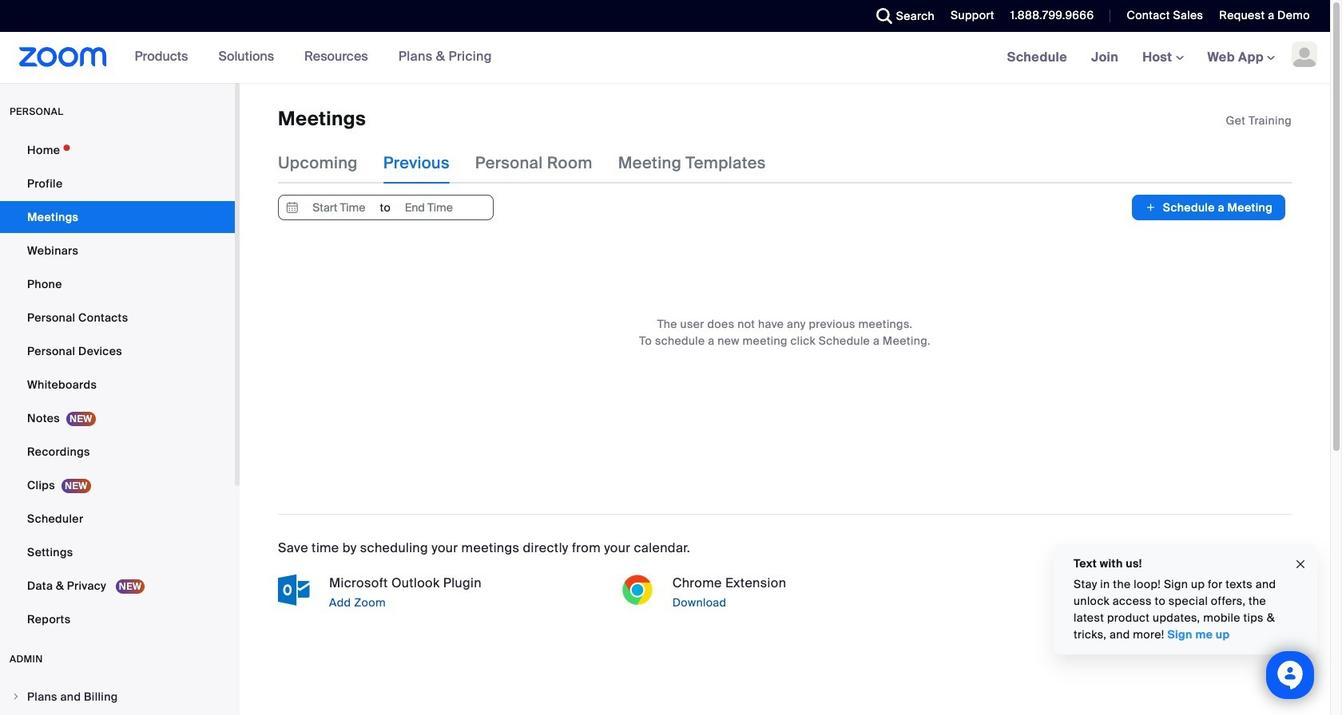 Task type: describe. For each thing, give the bounding box(es) containing it.
date image
[[283, 196, 302, 220]]

product information navigation
[[107, 32, 504, 83]]

add image
[[1145, 200, 1157, 216]]

personal menu menu
[[0, 134, 235, 637]]



Task type: locate. For each thing, give the bounding box(es) containing it.
tabs of meeting tab list
[[278, 143, 791, 184]]

zoom logo image
[[19, 47, 107, 67]]

close image
[[1294, 556, 1307, 574]]

banner
[[0, 32, 1330, 84]]

meetings navigation
[[995, 32, 1330, 84]]

profile picture image
[[1292, 42, 1317, 67]]

Date Range Picker End field
[[392, 196, 466, 220]]

application
[[1226, 113, 1292, 129]]

Date Range Picker Start field
[[302, 196, 376, 220]]

menu item
[[0, 682, 235, 713]]

right image
[[11, 693, 21, 702]]



Task type: vqa. For each thing, say whether or not it's contained in the screenshot.
banner
yes



